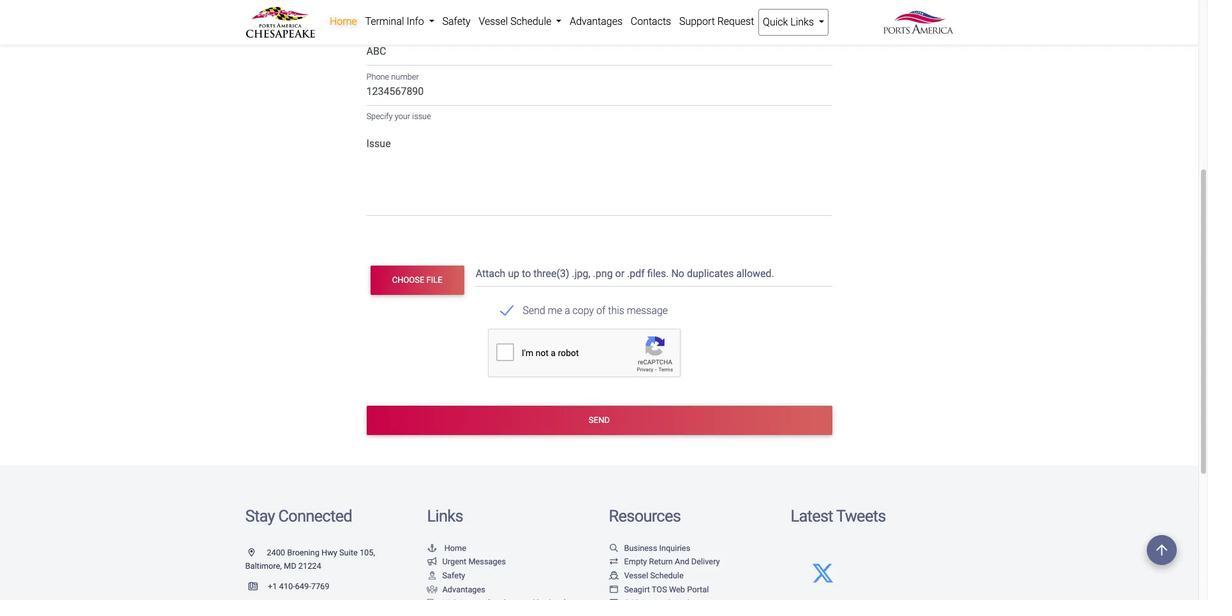Task type: vqa. For each thing, say whether or not it's contained in the screenshot.
MOL,
no



Task type: locate. For each thing, give the bounding box(es) containing it.
0 horizontal spatial schedule
[[510, 15, 551, 27]]

advantages down urgent messages link
[[442, 585, 485, 595]]

advantages link
[[566, 9, 627, 34], [427, 585, 485, 595]]

user hard hat image
[[427, 573, 437, 581]]

0 vertical spatial safety link
[[438, 9, 475, 34]]

home link for terminal info link
[[326, 9, 361, 34]]

vessel schedule
[[479, 15, 554, 27], [624, 572, 684, 581]]

None text field
[[367, 1, 832, 26], [367, 41, 832, 66], [367, 1, 832, 26], [367, 41, 832, 66]]

links
[[791, 16, 814, 28], [427, 507, 463, 526]]

send
[[589, 416, 610, 426]]

1 vertical spatial home link
[[427, 544, 466, 554]]

1 horizontal spatial vessel schedule
[[624, 572, 684, 581]]

home
[[330, 15, 357, 27], [444, 544, 466, 554]]

1 vertical spatial vessel
[[624, 572, 648, 581]]

and
[[675, 558, 689, 567]]

advantages left contacts
[[570, 15, 623, 27]]

inquiries
[[659, 544, 690, 554]]

latest
[[791, 507, 833, 526]]

send me a copy of this message
[[523, 305, 668, 317]]

0 vertical spatial links
[[791, 16, 814, 28]]

map marker alt image
[[248, 550, 265, 558]]

safety link for urgent messages link
[[427, 572, 465, 581]]

1 horizontal spatial advantages
[[570, 15, 623, 27]]

tos
[[652, 585, 667, 595]]

choose file
[[392, 276, 442, 285]]

safety link down urgent
[[427, 572, 465, 581]]

business inquiries link
[[609, 544, 690, 554]]

request
[[717, 15, 754, 27]]

vessel
[[479, 15, 508, 27], [624, 572, 648, 581]]

go to top image
[[1147, 536, 1177, 566]]

1 vertical spatial schedule
[[650, 572, 684, 581]]

md
[[284, 562, 296, 572]]

bullhorn image
[[427, 559, 437, 567]]

phone
[[367, 72, 389, 81]]

0 vertical spatial safety
[[442, 15, 471, 27]]

home left terminal
[[330, 15, 357, 27]]

info
[[407, 15, 424, 27]]

home link left terminal
[[326, 9, 361, 34]]

Specify your issue text field
[[367, 121, 832, 216]]

resources
[[609, 507, 681, 526]]

safety link
[[438, 9, 475, 34], [427, 572, 465, 581]]

search image
[[609, 545, 619, 553]]

specify
[[367, 112, 393, 121]]

support request link
[[675, 9, 758, 34]]

send
[[523, 305, 545, 317]]

advantages
[[570, 15, 623, 27], [442, 585, 485, 595]]

1 horizontal spatial home
[[444, 544, 466, 554]]

Phone number text field
[[367, 81, 832, 106]]

home link up urgent
[[427, 544, 466, 554]]

1 vertical spatial vessel schedule
[[624, 572, 684, 581]]

specify your issue
[[367, 112, 431, 121]]

0 horizontal spatial home link
[[326, 9, 361, 34]]

choose
[[392, 276, 424, 285]]

links up anchor image
[[427, 507, 463, 526]]

1 horizontal spatial home link
[[427, 544, 466, 554]]

urgent messages
[[442, 558, 506, 567]]

seagirt tos web portal link
[[609, 585, 709, 595]]

0 horizontal spatial vessel schedule link
[[475, 9, 566, 34]]

1 vertical spatial safety
[[442, 572, 465, 581]]

vessel schedule link
[[475, 9, 566, 34], [609, 572, 684, 581]]

baltimore,
[[245, 562, 282, 572]]

1 vertical spatial safety link
[[427, 572, 465, 581]]

phone number
[[367, 72, 419, 81]]

advantages link left contacts
[[566, 9, 627, 34]]

1 vertical spatial advantages link
[[427, 585, 485, 595]]

file
[[426, 276, 442, 285]]

of
[[597, 305, 606, 317]]

0 vertical spatial vessel schedule
[[479, 15, 554, 27]]

0 vertical spatial home link
[[326, 9, 361, 34]]

home up urgent
[[444, 544, 466, 554]]

+1 410-649-7769
[[268, 582, 329, 592]]

410-
[[279, 582, 295, 592]]

2400 broening hwy suite 105, baltimore, md 21224 link
[[245, 548, 375, 572]]

contacts
[[631, 15, 671, 27]]

1 vertical spatial vessel schedule link
[[609, 572, 684, 581]]

2400
[[267, 548, 285, 558]]

safety link right info
[[438, 9, 475, 34]]

safety down urgent
[[442, 572, 465, 581]]

safety right info
[[442, 15, 471, 27]]

1 safety from the top
[[442, 15, 471, 27]]

hand receiving image
[[427, 587, 437, 595]]

0 vertical spatial advantages
[[570, 15, 623, 27]]

1 horizontal spatial links
[[791, 16, 814, 28]]

0 horizontal spatial home
[[330, 15, 357, 27]]

browser image
[[609, 587, 619, 595]]

links right quick
[[791, 16, 814, 28]]

1 horizontal spatial vessel
[[624, 572, 648, 581]]

quick links link
[[758, 9, 829, 36]]

send button
[[367, 406, 832, 436]]

2400 broening hwy suite 105, baltimore, md 21224
[[245, 548, 375, 572]]

0 vertical spatial advantages link
[[566, 9, 627, 34]]

schedule
[[510, 15, 551, 27], [650, 572, 684, 581]]

0 vertical spatial home
[[330, 15, 357, 27]]

home link
[[326, 9, 361, 34], [427, 544, 466, 554]]

return
[[649, 558, 673, 567]]

support
[[679, 15, 715, 27]]

safety
[[442, 15, 471, 27], [442, 572, 465, 581]]

suite
[[339, 548, 358, 558]]

0 horizontal spatial links
[[427, 507, 463, 526]]

0 vertical spatial vessel schedule link
[[475, 9, 566, 34]]

messages
[[468, 558, 506, 567]]

0 vertical spatial vessel
[[479, 15, 508, 27]]

advantages link down user hard hat image
[[427, 585, 485, 595]]

web
[[669, 585, 685, 595]]

a
[[565, 305, 570, 317]]

0 horizontal spatial advantages
[[442, 585, 485, 595]]



Task type: describe. For each thing, give the bounding box(es) containing it.
delivery
[[691, 558, 720, 567]]

seagirt tos web portal
[[624, 585, 709, 595]]

ship image
[[609, 573, 619, 581]]

home inside "home" link
[[330, 15, 357, 27]]

support request
[[679, 15, 754, 27]]

empty return and delivery
[[624, 558, 720, 567]]

phone office image
[[248, 584, 268, 592]]

broening
[[287, 548, 320, 558]]

+1
[[268, 582, 277, 592]]

your
[[395, 112, 410, 121]]

tweets
[[836, 507, 886, 526]]

1 horizontal spatial advantages link
[[566, 9, 627, 34]]

this
[[608, 305, 624, 317]]

stay
[[245, 507, 275, 526]]

105,
[[360, 548, 375, 558]]

anchor image
[[427, 545, 437, 553]]

urgent messages link
[[427, 558, 506, 567]]

me
[[548, 305, 562, 317]]

issue
[[412, 112, 431, 121]]

1 horizontal spatial schedule
[[650, 572, 684, 581]]

0 horizontal spatial advantages link
[[427, 585, 485, 595]]

portal
[[687, 585, 709, 595]]

business inquiries
[[624, 544, 690, 554]]

2 safety from the top
[[442, 572, 465, 581]]

21224
[[298, 562, 321, 572]]

terminal info
[[365, 15, 427, 27]]

seagirt
[[624, 585, 650, 595]]

1 vertical spatial links
[[427, 507, 463, 526]]

exchange image
[[609, 559, 619, 567]]

latest tweets
[[791, 507, 886, 526]]

stay connected
[[245, 507, 352, 526]]

quick
[[763, 16, 788, 28]]

copy
[[573, 305, 594, 317]]

+1 410-649-7769 link
[[245, 582, 329, 592]]

1 vertical spatial home
[[444, 544, 466, 554]]

safety link for terminal info link
[[438, 9, 475, 34]]

0 horizontal spatial vessel
[[479, 15, 508, 27]]

1 horizontal spatial vessel schedule link
[[609, 572, 684, 581]]

empty return and delivery link
[[609, 558, 720, 567]]

terminal info link
[[361, 9, 438, 34]]

quick links
[[763, 16, 817, 28]]

Attach up to three(3) .jpg, .png or .pdf files. No duplicates allowed. text field
[[474, 262, 835, 287]]

1 vertical spatial advantages
[[442, 585, 485, 595]]

terminal
[[365, 15, 404, 27]]

hwy
[[322, 548, 337, 558]]

message
[[627, 305, 668, 317]]

business
[[624, 544, 657, 554]]

contacts link
[[627, 9, 675, 34]]

649-
[[295, 582, 311, 592]]

0 vertical spatial schedule
[[510, 15, 551, 27]]

7769
[[311, 582, 329, 592]]

connected
[[278, 507, 352, 526]]

urgent
[[442, 558, 466, 567]]

number
[[391, 72, 419, 81]]

home link for urgent messages link
[[427, 544, 466, 554]]

empty
[[624, 558, 647, 567]]

0 horizontal spatial vessel schedule
[[479, 15, 554, 27]]



